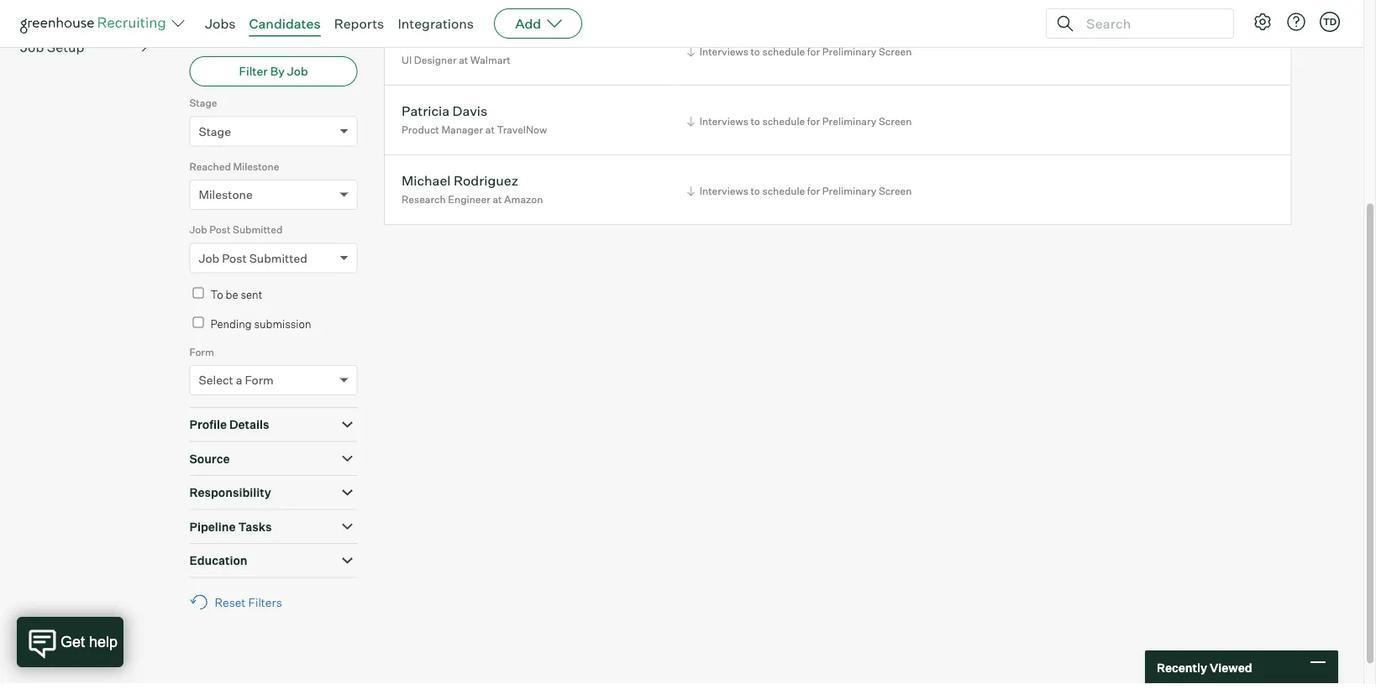 Task type: vqa. For each thing, say whether or not it's contained in the screenshot.
'AT' within Michael Rodriguez Research Engineer At Amazon
yes



Task type: describe. For each thing, give the bounding box(es) containing it.
Search text field
[[1082, 11, 1218, 36]]

filter
[[239, 64, 268, 79]]

job post submitted element
[[189, 222, 357, 285]]

education
[[189, 554, 247, 568]]

be
[[226, 288, 238, 301]]

Pending submission checkbox
[[193, 317, 204, 328]]

designer
[[414, 53, 457, 66]]

pipeline
[[189, 520, 236, 534]]

1 vertical spatial stage
[[199, 124, 231, 139]]

reached milestone element
[[189, 159, 357, 222]]

0 vertical spatial submitted
[[233, 224, 283, 236]]

1 horizontal spatial reports
[[334, 15, 384, 32]]

1 to from the top
[[751, 45, 760, 58]]

tasks
[[238, 520, 272, 534]]

interviews for patricia davis
[[700, 115, 748, 128]]

reached
[[189, 160, 231, 173]]

0 vertical spatial post
[[209, 224, 231, 236]]

interviews for michael rodriguez
[[700, 185, 748, 197]]

patricia davis product manager at travelnow
[[402, 102, 547, 136]]

ui
[[402, 53, 412, 66]]

select
[[199, 373, 233, 388]]

0 horizontal spatial form
[[189, 346, 214, 358]]

candidates
[[249, 15, 321, 32]]

product
[[402, 123, 439, 136]]

rodriguez
[[454, 172, 518, 189]]

at for rodriguez
[[493, 193, 502, 206]]

interviews to schedule for preliminary screen for patricia davis
[[700, 115, 912, 128]]

add
[[515, 15, 541, 32]]

td
[[1323, 16, 1337, 27]]

0 vertical spatial stage
[[189, 97, 217, 109]]

engineer
[[448, 193, 490, 206]]

recently viewed
[[1157, 661, 1252, 675]]

source
[[189, 452, 230, 466]]

preliminary for rodriguez
[[822, 185, 876, 197]]

td button
[[1320, 12, 1340, 32]]

to for rodriguez
[[751, 185, 760, 197]]

job inside button
[[287, 64, 308, 79]]

filter by job button
[[189, 56, 357, 87]]

interviews to schedule for preliminary screen link for michael rodriguez
[[684, 183, 916, 199]]

at for davis
[[485, 123, 495, 136]]

michelle
[[402, 32, 454, 49]]

responsibility
[[189, 486, 271, 500]]

0 horizontal spatial reports link
[[20, 2, 148, 22]]

1 horizontal spatial form
[[245, 373, 274, 388]]

screen for davis
[[879, 115, 912, 128]]

To be sent checkbox
[[193, 288, 204, 299]]

schedule for patricia davis
[[762, 115, 805, 128]]

travelnow
[[497, 123, 547, 136]]

preliminary for davis
[[822, 115, 876, 128]]

candidates link
[[249, 15, 321, 32]]

job setup
[[20, 38, 84, 55]]

form element
[[189, 344, 357, 408]]

reached milestone
[[189, 160, 279, 173]]

1 interviews to schedule for preliminary screen link from the top
[[684, 44, 916, 60]]

1 interviews from the top
[[700, 45, 748, 58]]

pipeline tasks
[[189, 520, 272, 534]]

1 screen from the top
[[879, 45, 912, 58]]

integrations link
[[398, 15, 474, 32]]

jobs link
[[205, 15, 236, 32]]

select a form
[[199, 373, 274, 388]]

michael rodriguez link
[[402, 172, 518, 191]]

submission
[[254, 317, 311, 331]]

1 preliminary from the top
[[822, 45, 876, 58]]

0 horizontal spatial reports
[[20, 4, 70, 21]]

at for gardner
[[459, 53, 468, 66]]

jobs left "candidates"
[[205, 15, 236, 32]]

profile
[[189, 418, 227, 432]]

for for davis
[[807, 115, 820, 128]]

configure image
[[1253, 12, 1273, 32]]

patricia davis link
[[402, 102, 488, 122]]

interviews to schedule for preliminary screen for michael rodriguez
[[700, 185, 912, 197]]



Task type: locate. For each thing, give the bounding box(es) containing it.
reports right "candidates"
[[334, 15, 384, 32]]

preliminary
[[822, 45, 876, 58], [822, 115, 876, 128], [822, 185, 876, 197]]

2 interviews to schedule for preliminary screen link from the top
[[684, 113, 916, 129]]

1 for from the top
[[807, 45, 820, 58]]

1 vertical spatial screen
[[879, 115, 912, 128]]

filters
[[248, 595, 282, 610]]

0 vertical spatial preliminary
[[822, 45, 876, 58]]

for
[[807, 45, 820, 58], [807, 115, 820, 128], [807, 185, 820, 197]]

2 vertical spatial interviews to schedule for preliminary screen
[[700, 185, 912, 197]]

setup
[[47, 38, 84, 55]]

0 vertical spatial interviews
[[700, 45, 748, 58]]

2 to from the top
[[751, 115, 760, 128]]

0 vertical spatial milestone
[[233, 160, 279, 173]]

1 vertical spatial interviews to schedule for preliminary screen
[[700, 115, 912, 128]]

reset
[[215, 595, 246, 610]]

job post submitted up sent
[[199, 251, 307, 266]]

sent
[[241, 288, 262, 301]]

milestone down reached milestone
[[199, 188, 253, 202]]

2 vertical spatial screen
[[879, 185, 912, 197]]

2 interviews to schedule for preliminary screen from the top
[[700, 115, 912, 128]]

1 vertical spatial to
[[751, 115, 760, 128]]

interviews to schedule for preliminary screen
[[700, 45, 912, 58], [700, 115, 912, 128], [700, 185, 912, 197]]

job post submitted down reached milestone element
[[189, 224, 283, 236]]

1 vertical spatial at
[[485, 123, 495, 136]]

amazon
[[504, 193, 543, 206]]

interviews
[[700, 45, 748, 58], [700, 115, 748, 128], [700, 185, 748, 197]]

michael rodriguez research engineer at amazon
[[402, 172, 543, 206]]

michael
[[402, 172, 451, 189]]

reports up job setup
[[20, 4, 70, 21]]

viewed
[[1210, 661, 1252, 675]]

at inside michelle gardner ui designer at walmart
[[459, 53, 468, 66]]

0 vertical spatial schedule
[[762, 45, 805, 58]]

job post submitted
[[189, 224, 283, 236], [199, 251, 307, 266]]

at down michelle gardner link
[[459, 53, 468, 66]]

integrations
[[398, 15, 474, 32]]

reports link
[[20, 2, 148, 22], [334, 15, 384, 32]]

3 interviews to schedule for preliminary screen link from the top
[[684, 183, 916, 199]]

michelle gardner ui designer at walmart
[[402, 32, 511, 66]]

submitted up sent
[[249, 251, 307, 266]]

interviews to schedule for preliminary screen link for patricia davis
[[684, 113, 916, 129]]

to be sent
[[210, 288, 262, 301]]

filter by job
[[239, 64, 308, 79]]

screen for rodriguez
[[879, 185, 912, 197]]

details
[[229, 418, 269, 432]]

2 screen from the top
[[879, 115, 912, 128]]

0 vertical spatial job post submitted
[[189, 224, 283, 236]]

2 vertical spatial preliminary
[[822, 185, 876, 197]]

1 vertical spatial form
[[245, 373, 274, 388]]

research
[[402, 193, 446, 206]]

0 vertical spatial for
[[807, 45, 820, 58]]

2 schedule from the top
[[762, 115, 805, 128]]

reset filters
[[215, 595, 282, 610]]

at down davis
[[485, 123, 495, 136]]

job
[[20, 38, 44, 55], [287, 64, 308, 79], [189, 224, 207, 236], [199, 251, 219, 266]]

a
[[236, 373, 242, 388]]

at
[[459, 53, 468, 66], [485, 123, 495, 136], [493, 193, 502, 206]]

2 vertical spatial interviews
[[700, 185, 748, 197]]

3 interviews to schedule for preliminary screen from the top
[[700, 185, 912, 197]]

job setup link
[[20, 37, 148, 57]]

at inside the patricia davis product manager at travelnow
[[485, 123, 495, 136]]

post down reached
[[209, 224, 231, 236]]

post up the to be sent
[[222, 251, 247, 266]]

at inside michael rodriguez research engineer at amazon
[[493, 193, 502, 206]]

form right a
[[245, 373, 274, 388]]

add button
[[494, 8, 582, 39]]

3 preliminary from the top
[[822, 185, 876, 197]]

2 for from the top
[[807, 115, 820, 128]]

0 vertical spatial to
[[751, 45, 760, 58]]

1 vertical spatial job post submitted
[[199, 251, 307, 266]]

submitted down reached milestone element
[[233, 224, 283, 236]]

reports
[[20, 4, 70, 21], [334, 15, 384, 32]]

jobs
[[205, 15, 236, 32], [189, 24, 217, 39]]

1 vertical spatial for
[[807, 115, 820, 128]]

1 schedule from the top
[[762, 45, 805, 58]]

2 interviews from the top
[[700, 115, 748, 128]]

td button
[[1316, 8, 1343, 35]]

2 vertical spatial at
[[493, 193, 502, 206]]

post
[[209, 224, 231, 236], [222, 251, 247, 266]]

interviews to schedule for preliminary screen link
[[684, 44, 916, 60], [684, 113, 916, 129], [684, 183, 916, 199]]

milestone
[[233, 160, 279, 173], [199, 188, 253, 202]]

patricia
[[402, 102, 450, 119]]

form down pending submission option
[[189, 346, 214, 358]]

reports link right "candidates"
[[334, 15, 384, 32]]

2 vertical spatial schedule
[[762, 185, 805, 197]]

3 for from the top
[[807, 185, 820, 197]]

form
[[189, 346, 214, 358], [245, 373, 274, 388]]

3 schedule from the top
[[762, 185, 805, 197]]

reports link up "job setup" link
[[20, 2, 148, 22]]

schedule for michael rodriguez
[[762, 185, 805, 197]]

1 vertical spatial submitted
[[249, 251, 307, 266]]

3 to from the top
[[751, 185, 760, 197]]

at down rodriguez
[[493, 193, 502, 206]]

for for rodriguez
[[807, 185, 820, 197]]

profile details
[[189, 418, 269, 432]]

1 horizontal spatial reports link
[[334, 15, 384, 32]]

to for davis
[[751, 115, 760, 128]]

0 vertical spatial interviews to schedule for preliminary screen link
[[684, 44, 916, 60]]

1 vertical spatial preliminary
[[822, 115, 876, 128]]

0 vertical spatial at
[[459, 53, 468, 66]]

walmart
[[470, 53, 511, 66]]

to
[[210, 288, 223, 301]]

pending submission
[[210, 317, 311, 331]]

stage element
[[189, 95, 357, 159]]

1 vertical spatial interviews
[[700, 115, 748, 128]]

screen
[[879, 45, 912, 58], [879, 115, 912, 128], [879, 185, 912, 197]]

0 vertical spatial interviews to schedule for preliminary screen
[[700, 45, 912, 58]]

1 vertical spatial schedule
[[762, 115, 805, 128]]

1 vertical spatial interviews to schedule for preliminary screen link
[[684, 113, 916, 129]]

2 vertical spatial for
[[807, 185, 820, 197]]

by
[[270, 64, 285, 79]]

stage
[[189, 97, 217, 109], [199, 124, 231, 139]]

3 interviews from the top
[[700, 185, 748, 197]]

jobs up the filter by job button
[[189, 24, 217, 39]]

recently
[[1157, 661, 1207, 675]]

submitted
[[233, 224, 283, 236], [249, 251, 307, 266]]

schedule
[[762, 45, 805, 58], [762, 115, 805, 128], [762, 185, 805, 197]]

greenhouse recruiting image
[[20, 13, 171, 34]]

1 interviews to schedule for preliminary screen from the top
[[700, 45, 912, 58]]

manager
[[441, 123, 483, 136]]

3 screen from the top
[[879, 185, 912, 197]]

0 vertical spatial form
[[189, 346, 214, 358]]

reset filters button
[[189, 587, 290, 618]]

davis
[[452, 102, 488, 119]]

michelle gardner link
[[402, 32, 509, 52]]

2 vertical spatial to
[[751, 185, 760, 197]]

1 vertical spatial milestone
[[199, 188, 253, 202]]

1 vertical spatial post
[[222, 251, 247, 266]]

to
[[751, 45, 760, 58], [751, 115, 760, 128], [751, 185, 760, 197]]

2 vertical spatial interviews to schedule for preliminary screen link
[[684, 183, 916, 199]]

milestone down the stage element
[[233, 160, 279, 173]]

pending
[[210, 317, 252, 331]]

2 preliminary from the top
[[822, 115, 876, 128]]

gardner
[[457, 32, 509, 49]]

0 vertical spatial screen
[[879, 45, 912, 58]]



